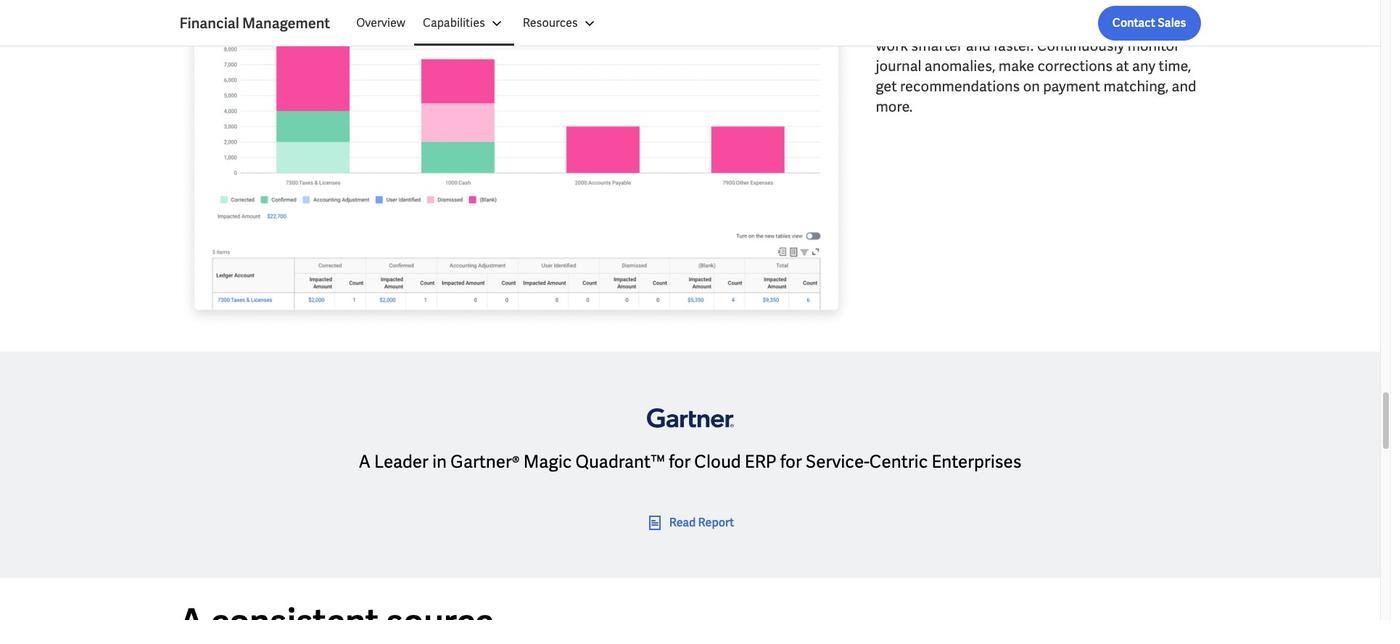 Task type: locate. For each thing, give the bounding box(es) containing it.
management
[[242, 14, 330, 33]]

contact
[[1113, 15, 1156, 30]]

magic
[[524, 450, 572, 473]]

list containing overview
[[348, 6, 1201, 41]]

menu containing overview
[[348, 6, 607, 41]]

service-
[[806, 450, 870, 473]]

and up smarter
[[928, 16, 953, 35]]

processes
[[1033, 16, 1100, 35]]

0 vertical spatial and
[[928, 16, 953, 35]]

2 vertical spatial and
[[1172, 77, 1197, 96]]

list
[[348, 6, 1201, 41]]

cloud
[[694, 450, 741, 473]]

financial management
[[180, 14, 330, 33]]

continuously
[[1037, 36, 1125, 55]]

automate
[[1059, 0, 1123, 14]]

accounting
[[956, 16, 1030, 35]]

0 horizontal spatial for
[[669, 450, 691, 473]]

and down the time,
[[1172, 77, 1197, 96]]

overview link
[[348, 6, 414, 41]]

and down the accounting
[[966, 36, 991, 55]]

2 for from the left
[[780, 450, 802, 473]]

for
[[669, 450, 691, 473], [780, 450, 802, 473]]

get
[[876, 77, 897, 96]]

enterprises
[[932, 450, 1022, 473]]

journal line anomalies by ledger account dashboard in workday's accounting and finance solution. image
[[180, 0, 853, 328]]

contact sales link
[[1098, 6, 1201, 41]]

1 horizontal spatial for
[[780, 450, 802, 473]]

a
[[359, 450, 371, 473]]

menu
[[348, 6, 607, 41]]

and
[[928, 16, 953, 35], [966, 36, 991, 55], [1172, 77, 1197, 96]]

1 horizontal spatial and
[[966, 36, 991, 55]]

quadrant™
[[576, 450, 665, 473]]

a leader in gartner® magic quadrant™ for cloud erp for service-centric enterprises
[[359, 450, 1022, 473]]

any
[[1132, 56, 1156, 75]]

for right erp in the bottom right of the page
[[780, 450, 802, 473]]

on
[[1023, 77, 1040, 96]]

overview
[[356, 15, 405, 30]]

so
[[1103, 16, 1118, 35]]

financial
[[180, 14, 239, 33]]

1 vertical spatial and
[[966, 36, 991, 55]]

0 horizontal spatial and
[[928, 16, 953, 35]]

capabilities
[[423, 15, 485, 30]]

finance
[[876, 16, 925, 35]]

at
[[1116, 56, 1129, 75]]

for left 'cloud'
[[669, 450, 691, 473]]

more.
[[876, 97, 913, 116]]



Task type: describe. For each thing, give the bounding box(es) containing it.
leader
[[374, 450, 429, 473]]

read report link
[[646, 514, 734, 531]]

you
[[1122, 16, 1145, 35]]

resources button
[[514, 6, 607, 41]]

gartner® image
[[647, 398, 734, 439]]

in
[[432, 450, 447, 473]]

gartner®
[[451, 450, 520, 473]]

make
[[999, 56, 1035, 75]]

time,
[[1159, 56, 1191, 75]]

resources
[[523, 15, 578, 30]]

recommendations
[[900, 77, 1020, 96]]

your
[[1126, 0, 1155, 14]]

read report
[[669, 515, 734, 530]]

report
[[698, 515, 734, 530]]

can
[[1148, 16, 1172, 35]]

anomalies,
[[925, 56, 996, 75]]

sales
[[1158, 15, 1186, 30]]

to
[[1042, 0, 1056, 14]]

erp
[[745, 450, 777, 473]]

matching,
[[1104, 77, 1169, 96]]

financial management link
[[180, 13, 348, 33]]

1 for from the left
[[669, 450, 691, 473]]

contact sales
[[1113, 15, 1186, 30]]

work
[[876, 36, 908, 55]]

to automate your finance and accounting processes so you can work smarter and faster. continuously monitor journal anomalies, make corrections at any time, get recommendations on payment matching, and more.
[[876, 0, 1197, 116]]

corrections
[[1038, 56, 1113, 75]]

journal
[[876, 56, 922, 75]]

payment
[[1043, 77, 1101, 96]]

monitor
[[1128, 36, 1180, 55]]

smarter
[[911, 36, 963, 55]]

faster.
[[994, 36, 1034, 55]]

2 horizontal spatial and
[[1172, 77, 1197, 96]]

read
[[669, 515, 696, 530]]

centric
[[870, 450, 928, 473]]

capabilities button
[[414, 6, 514, 41]]



Task type: vqa. For each thing, say whether or not it's contained in the screenshot.
Resources on the top left of the page
yes



